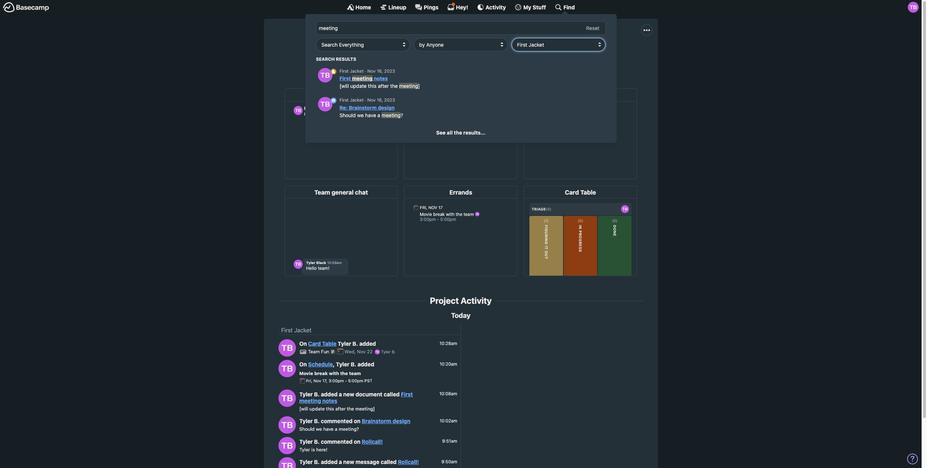 Task type: describe. For each thing, give the bounding box(es) containing it.
on card table tyler b. added
[[299, 341, 376, 347]]

new for document
[[343, 391, 354, 398]]

project
[[430, 296, 459, 306]]

1 horizontal spatial rollcall!
[[398, 459, 419, 466]]

meeting?
[[339, 427, 359, 432]]

b. for tyler b. commented on brainstorm design
[[314, 418, 320, 425]]

project activity
[[430, 296, 492, 306]]

movie
[[299, 371, 313, 376]]

the down 'first meeting notes' link
[[347, 406, 354, 412]]

b. for tyler b.
[[392, 350, 396, 355]]

0 horizontal spatial this
[[326, 406, 334, 412]]

here!
[[316, 447, 327, 453]]

a for tyler b. added a new document called
[[339, 391, 342, 398]]

2 of from the left
[[570, 50, 575, 56]]

17,
[[322, 379, 327, 384]]

have inside first jacket · nov 16, 2023 re: brainstorm design should we have a meeting ?
[[365, 112, 376, 118]]

a inside first jacket · nov 16, 2023 re: brainstorm design should we have a meeting ?
[[377, 112, 380, 118]]

nov inside first jacket · nov 16, 2023 re: brainstorm design should we have a meeting ?
[[367, 98, 376, 103]]

2 colors! from the left
[[576, 50, 594, 56]]

today
[[451, 312, 471, 320]]

nov 16, 2023 element for design
[[367, 98, 395, 103]]

· for meeting
[[365, 68, 366, 74]]

let's
[[327, 50, 340, 56]]

[will update this after the meeting]
[[299, 406, 375, 412]]

1 colors! from the left
[[533, 50, 550, 56]]

called for document
[[384, 391, 400, 398]]

is
[[311, 447, 315, 453]]

my
[[523, 4, 531, 10]]

meeting inside first jacket · nov 16, 2023 re: brainstorm design should we have a meeting ?
[[382, 112, 401, 118]]

b. up team
[[351, 362, 356, 368]]

home link
[[347, 4, 371, 11]]

-
[[345, 379, 347, 384]]

hey! button
[[447, 3, 468, 11]]

hey!
[[456, 4, 468, 10]]

on for rollcall!
[[354, 439, 360, 445]]

9:50am
[[441, 459, 457, 465]]

tyler for tyler b. commented on brainstorm design
[[299, 418, 313, 425]]

home
[[355, 4, 371, 10]]

pst
[[364, 379, 372, 384]]

tyler for tyler b.
[[381, 350, 391, 355]]

22
[[367, 349, 373, 355]]

nov inside movie break with the team fri, nov 17, 3:00pm -     5:00pm pst
[[313, 379, 321, 384]]

2023 for design
[[384, 98, 395, 103]]

first meeting notes
[[299, 391, 413, 404]]

for search image
[[330, 98, 336, 104]]

the left company!
[[405, 50, 414, 56]]

16, for notes
[[377, 68, 383, 74]]

jacket
[[382, 50, 397, 56]]

we inside first jacket · nov 16, 2023 re: brainstorm design should we have a meeting ?
[[357, 112, 364, 118]]

10:28am
[[440, 341, 457, 347]]

my stuff button
[[515, 4, 546, 11]]

tyler up wed,
[[338, 341, 351, 347]]

10:08am
[[439, 392, 457, 397]]

message
[[356, 459, 379, 466]]

tyler is here!
[[299, 447, 327, 453]]

]
[[418, 83, 420, 89]]

team
[[308, 349, 320, 355]]

brainstorm design link
[[362, 418, 410, 425]]

called for message
[[381, 459, 397, 466]]

search results
[[316, 56, 356, 62]]

card table link
[[308, 341, 336, 347]]

the inside movie break with the team fri, nov 17, 3:00pm -     5:00pm pst
[[340, 371, 348, 376]]

commented for brainstorm design
[[321, 418, 352, 425]]

on schedule ,       tyler b. added
[[299, 362, 374, 368]]

a
[[552, 50, 556, 56]]

after inside first jacket · nov 16, 2023 first meeting notes [will update this after the meeting ]
[[378, 83, 389, 89]]

b. up the wed, nov 22
[[353, 341, 358, 347]]

first for first meeting notes
[[401, 391, 413, 398]]

2 and from the left
[[521, 50, 531, 56]]

a for should we have a meeting?
[[335, 427, 337, 432]]

team fun
[[308, 349, 330, 355]]

jacket for first jacket let's create the first jacket of the company! i am thinking rabits and strips and colors! a lot of colors!
[[456, 33, 492, 47]]

meeting]
[[355, 406, 375, 412]]

this inside first jacket · nov 16, 2023 first meeting notes [will update this after the meeting ]
[[368, 83, 376, 89]]

meeting down results
[[352, 75, 372, 82]]

added down here!
[[321, 459, 338, 466]]

re: brainstorm design link
[[339, 105, 395, 111]]

tyler b. added a new message called rollcall!
[[299, 459, 419, 466]]

the left first
[[360, 50, 368, 56]]

10:02am element
[[440, 418, 457, 424]]

team
[[349, 371, 361, 376]]

see
[[436, 130, 446, 136]]

10:20am element
[[440, 362, 457, 367]]

see all the results…
[[436, 130, 485, 136]]

tyler b. added a new document called
[[299, 391, 401, 398]]

first meeting notes link
[[299, 391, 413, 404]]

create
[[342, 50, 358, 56]]

0 horizontal spatial rollcall!
[[362, 439, 383, 445]]

the inside first jacket · nov 16, 2023 first meeting notes [will update this after the meeting ]
[[390, 83, 398, 89]]

switch accounts image
[[3, 2, 49, 13]]

10:08am element
[[439, 392, 457, 397]]

commented for rollcall!
[[321, 439, 352, 445]]

the right all
[[454, 130, 462, 136]]

1 and from the left
[[494, 50, 504, 56]]

thinking
[[455, 50, 476, 56]]

b. for tyler b. commented on rollcall!
[[314, 439, 320, 445]]

table
[[322, 341, 336, 347]]

on for on schedule ,       tyler b. added
[[299, 362, 307, 368]]

first jacket · nov 16, 2023 first meeting notes [will update this after the meeting ]
[[339, 68, 420, 89]]

rabits
[[478, 50, 492, 56]]

my stuff
[[523, 4, 546, 10]]

added up 22
[[359, 341, 376, 347]]

3:00pm
[[329, 379, 344, 384]]

for search image
[[330, 69, 336, 74]]

schedule
[[308, 362, 333, 368]]

b. for tyler b. added a new message called rollcall!
[[314, 459, 320, 466]]

on for brainstorm
[[354, 418, 360, 425]]

wed, nov 22
[[345, 349, 374, 355]]

added down 22
[[358, 362, 374, 368]]

rollcall! link for tyler b. commented on
[[362, 439, 383, 445]]

first jacket
[[281, 327, 311, 334]]

first
[[370, 50, 380, 56]]

1 vertical spatial should
[[299, 427, 315, 432]]

movie break with the team link
[[299, 371, 361, 376]]

re:
[[339, 105, 348, 111]]

on for on card table tyler b. added
[[299, 341, 307, 347]]

,
[[333, 362, 335, 368]]

i
[[443, 50, 444, 56]]

9:51am
[[442, 439, 457, 444]]

[will inside first jacket · nov 16, 2023 first meeting notes [will update this after the meeting ]
[[339, 83, 349, 89]]

16, for design
[[377, 98, 383, 103]]

1 vertical spatial design
[[393, 418, 410, 425]]

brainstorm inside first jacket · nov 16, 2023 re: brainstorm design should we have a meeting ?
[[349, 105, 377, 111]]

wed,
[[345, 349, 356, 355]]

find button
[[555, 4, 575, 11]]

break
[[314, 371, 328, 376]]

search
[[316, 56, 335, 62]]



Task type: vqa. For each thing, say whether or not it's contained in the screenshot.
Terry
no



Task type: locate. For each thing, give the bounding box(es) containing it.
a down tyler b. commented on rollcall!
[[339, 459, 342, 466]]

0 vertical spatial called
[[384, 391, 400, 398]]

1 vertical spatial ·
[[365, 98, 366, 103]]

should we have a meeting?
[[299, 427, 359, 432]]

the left ]
[[390, 83, 398, 89]]

brainstorm
[[349, 105, 377, 111], [362, 418, 391, 425]]

1 horizontal spatial [will
[[339, 83, 349, 89]]

new left message
[[343, 459, 354, 466]]

tyler for tyler b. commented on rollcall!
[[299, 439, 313, 445]]

have up tyler b. commented on rollcall!
[[323, 427, 334, 432]]

1 vertical spatial [will
[[299, 406, 308, 412]]

with
[[329, 371, 339, 376]]

[will right tyler black icon
[[299, 406, 308, 412]]

2 16, from the top
[[377, 98, 383, 103]]

1 vertical spatial update
[[309, 406, 325, 412]]

2 2023 from the top
[[384, 98, 395, 103]]

we up here!
[[316, 427, 322, 432]]

activity inside activity 'link'
[[486, 4, 506, 10]]

nov left 22
[[357, 349, 366, 355]]

0 vertical spatial this
[[368, 83, 376, 89]]

we down the re: brainstorm design link
[[357, 112, 364, 118]]

jacket inside first jacket · nov 16, 2023 re: brainstorm design should we have a meeting ?
[[350, 98, 364, 103]]

lot
[[557, 50, 568, 56]]

nov up the re: brainstorm design link
[[367, 98, 376, 103]]

tyler for tyler is here!
[[299, 447, 310, 453]]

10:02am
[[440, 418, 457, 424]]

0 vertical spatial commented
[[321, 418, 352, 425]]

1 of from the left
[[399, 50, 404, 56]]

notes up [will update this after the meeting]
[[322, 398, 337, 404]]

tyler b. commented on rollcall!
[[299, 439, 383, 445]]

tyler black image
[[278, 390, 296, 407]]

a down the re: brainstorm design link
[[377, 112, 380, 118]]

update up should we have a meeting?
[[309, 406, 325, 412]]

2 on from the top
[[299, 362, 307, 368]]

1 vertical spatial commented
[[321, 439, 352, 445]]

1 nov 16, 2023 element from the top
[[367, 68, 395, 74]]

nov 16, 2023 element up the re: brainstorm design link
[[367, 98, 395, 103]]

0 vertical spatial design
[[378, 105, 395, 111]]

first jacket · nov 16, 2023 re: brainstorm design should we have a meeting ?
[[339, 98, 403, 118]]

0 horizontal spatial update
[[309, 406, 325, 412]]

meeting inside first meeting notes
[[299, 398, 321, 404]]

called right document at the left bottom of the page
[[384, 391, 400, 398]]

lineup link
[[380, 4, 406, 11]]

of
[[399, 50, 404, 56], [570, 50, 575, 56]]

on
[[299, 341, 307, 347], [299, 362, 307, 368]]

0 horizontal spatial and
[[494, 50, 504, 56]]

activity up today
[[461, 296, 492, 306]]

0 vertical spatial 2023
[[384, 68, 395, 74]]

0 vertical spatial 16,
[[377, 68, 383, 74]]

commented up should we have a meeting?
[[321, 418, 352, 425]]

0 horizontal spatial should
[[299, 427, 315, 432]]

1 horizontal spatial rollcall! link
[[398, 459, 419, 466]]

and left 'strips' at top right
[[494, 50, 504, 56]]

tyler down is
[[299, 459, 313, 466]]

first for first jacket let's create the first jacket of the company! i am thinking rabits and strips and colors! a lot of colors!
[[429, 33, 453, 47]]

· for brainstorm
[[365, 98, 366, 103]]

1 vertical spatial we
[[316, 427, 322, 432]]

added down the 17,
[[321, 391, 338, 398]]

b. down break
[[314, 391, 320, 398]]

lineup
[[388, 4, 406, 10]]

jacket up the re: brainstorm design link
[[350, 98, 364, 103]]

new down '-'
[[343, 391, 354, 398]]

called
[[384, 391, 400, 398], [381, 459, 397, 466]]

notes
[[374, 75, 388, 82], [322, 398, 337, 404]]

tyler for tyler b. added a new message called rollcall!
[[299, 459, 313, 466]]

nov
[[367, 68, 376, 74], [367, 98, 376, 103], [357, 349, 366, 355], [313, 379, 321, 384]]

1 horizontal spatial have
[[365, 112, 376, 118]]

0 vertical spatial should
[[339, 112, 356, 118]]

b.
[[353, 341, 358, 347], [392, 350, 396, 355], [351, 362, 356, 368], [314, 391, 320, 398], [314, 418, 320, 425], [314, 439, 320, 445], [314, 459, 320, 466]]

activity left my in the top of the page
[[486, 4, 506, 10]]

a
[[377, 112, 380, 118], [339, 391, 342, 398], [335, 427, 337, 432], [339, 459, 342, 466]]

[will up re:
[[339, 83, 349, 89]]

tyler b.
[[380, 350, 396, 355]]

10:28am element
[[440, 341, 457, 347]]

2023 down first jacket · nov 16, 2023 first meeting notes [will update this after the meeting ]
[[384, 98, 395, 103]]

0 vertical spatial brainstorm
[[349, 105, 377, 111]]

nov 16, 2023 element down first
[[367, 68, 395, 74]]

tyler up should we have a meeting?
[[299, 418, 313, 425]]

after up first jacket · nov 16, 2023 re: brainstorm design should we have a meeting ?
[[378, 83, 389, 89]]

on down meeting?
[[354, 439, 360, 445]]

1 new from the top
[[343, 391, 354, 398]]

Search for… search field
[[316, 21, 606, 35]]

0 horizontal spatial have
[[323, 427, 334, 432]]

meeting down fri,
[[299, 398, 321, 404]]

b. down the tyler is here!
[[314, 459, 320, 466]]

tyler for tyler b. added a new document called
[[299, 391, 313, 398]]

2 · from the top
[[365, 98, 366, 103]]

should inside first jacket · nov 16, 2023 re: brainstorm design should we have a meeting ?
[[339, 112, 356, 118]]

1 horizontal spatial we
[[357, 112, 364, 118]]

brainstorm right re:
[[349, 105, 377, 111]]

2023 for notes
[[384, 68, 395, 74]]

16, inside first jacket · nov 16, 2023 re: brainstorm design should we have a meeting ?
[[377, 98, 383, 103]]

0 vertical spatial have
[[365, 112, 376, 118]]

0 horizontal spatial after
[[335, 406, 346, 412]]

a down 3:00pm
[[339, 391, 342, 398]]

first jacket let's create the first jacket of the company! i am thinking rabits and strips and colors! a lot of colors!
[[327, 33, 594, 56]]

0 vertical spatial rollcall! link
[[362, 439, 383, 445]]

this
[[368, 83, 376, 89], [326, 406, 334, 412]]

2023 inside first jacket · nov 16, 2023 re: brainstorm design should we have a meeting ?
[[384, 98, 395, 103]]

1 16, from the top
[[377, 68, 383, 74]]

first inside first jacket · nov 16, 2023 re: brainstorm design should we have a meeting ?
[[339, 98, 349, 103]]

first for first jacket · nov 16, 2023 re: brainstorm design should we have a meeting ?
[[339, 98, 349, 103]]

1 horizontal spatial update
[[350, 83, 367, 89]]

see all the results… link
[[436, 130, 485, 136]]

tyler black image
[[908, 2, 919, 13], [318, 68, 332, 83], [318, 97, 332, 112], [278, 340, 296, 357], [375, 350, 380, 355], [278, 360, 296, 378], [278, 417, 296, 434], [278, 437, 296, 455], [278, 458, 296, 469]]

colors! right lot
[[576, 50, 594, 56]]

1 vertical spatial this
[[326, 406, 334, 412]]

the up '-'
[[340, 371, 348, 376]]

1 2023 from the top
[[384, 68, 395, 74]]

new for message
[[343, 459, 354, 466]]

jacket down results
[[350, 68, 364, 74]]

rollcall! link
[[362, 439, 383, 445], [398, 459, 419, 466]]

· inside first jacket · nov 16, 2023 first meeting notes [will update this after the meeting ]
[[365, 68, 366, 74]]

should down re:
[[339, 112, 356, 118]]

?
[[401, 112, 403, 118]]

0 vertical spatial new
[[343, 391, 354, 398]]

0 vertical spatial activity
[[486, 4, 506, 10]]

0 vertical spatial ·
[[365, 68, 366, 74]]

1 vertical spatial rollcall!
[[398, 459, 419, 466]]

a for tyler b. added a new message called rollcall!
[[339, 459, 342, 466]]

have down the re: brainstorm design link
[[365, 112, 376, 118]]

9:51am element
[[442, 439, 457, 444]]

we
[[357, 112, 364, 118], [316, 427, 322, 432]]

this up first jacket · nov 16, 2023 re: brainstorm design should we have a meeting ?
[[368, 83, 376, 89]]

1 vertical spatial on
[[299, 362, 307, 368]]

1 vertical spatial called
[[381, 459, 397, 466]]

jacket up 'thinking'
[[456, 33, 492, 47]]

16, down first
[[377, 68, 383, 74]]

notes inside first meeting notes
[[322, 398, 337, 404]]

added
[[359, 341, 376, 347], [358, 362, 374, 368], [321, 391, 338, 398], [321, 459, 338, 466]]

on up meeting?
[[354, 418, 360, 425]]

colors! left a
[[533, 50, 550, 56]]

2 on from the top
[[354, 439, 360, 445]]

nov left the 17,
[[313, 379, 321, 384]]

should
[[339, 112, 356, 118], [299, 427, 315, 432]]

tyler right 22
[[381, 350, 391, 355]]

1 on from the top
[[354, 418, 360, 425]]

main element
[[0, 0, 922, 143]]

first for first jacket
[[281, 327, 293, 334]]

meeting up "?" at the top left
[[399, 83, 418, 89]]

1 vertical spatial notes
[[322, 398, 337, 404]]

activity link
[[477, 4, 506, 11]]

strips
[[505, 50, 520, 56]]

after down tyler b. added a new document called at the left bottom of the page
[[335, 406, 346, 412]]

0 vertical spatial notes
[[374, 75, 388, 82]]

find
[[563, 4, 575, 10]]

fun
[[321, 349, 329, 355]]

notes inside first jacket · nov 16, 2023 first meeting notes [will update this after the meeting ]
[[374, 75, 388, 82]]

1 horizontal spatial after
[[378, 83, 389, 89]]

company!
[[415, 50, 441, 56]]

jacket inside first jacket let's create the first jacket of the company! i am thinking rabits and strips and colors! a lot of colors!
[[456, 33, 492, 47]]

1 horizontal spatial and
[[521, 50, 531, 56]]

update up the re: brainstorm design link
[[350, 83, 367, 89]]

and
[[494, 50, 504, 56], [521, 50, 531, 56]]

1 vertical spatial 2023
[[384, 98, 395, 103]]

jacket for first jacket
[[294, 327, 311, 334]]

9:50am element
[[441, 459, 457, 465]]

0 vertical spatial [will
[[339, 83, 349, 89]]

rollcall!
[[362, 439, 383, 445], [398, 459, 419, 466]]

activity
[[486, 4, 506, 10], [461, 296, 492, 306]]

1 horizontal spatial colors!
[[576, 50, 594, 56]]

nov 16, 2023 element
[[367, 68, 395, 74], [367, 98, 395, 103]]

first
[[429, 33, 453, 47], [339, 68, 349, 74], [339, 75, 351, 82], [339, 98, 349, 103], [281, 327, 293, 334], [401, 391, 413, 398]]

1 vertical spatial 16,
[[377, 98, 383, 103]]

meeting
[[352, 75, 372, 82], [399, 83, 418, 89], [382, 112, 401, 118], [299, 398, 321, 404]]

none reset field inside "main" element
[[582, 24, 603, 33]]

jacket up card
[[294, 327, 311, 334]]

0 vertical spatial rollcall!
[[362, 439, 383, 445]]

0 horizontal spatial we
[[316, 427, 322, 432]]

2023 down jacket
[[384, 68, 395, 74]]

nov 16, 2023 element for notes
[[367, 68, 395, 74]]

fri,
[[306, 379, 312, 384]]

this up should we have a meeting?
[[326, 406, 334, 412]]

b. up the tyler is here!
[[314, 439, 320, 445]]

meeting down the re: brainstorm design link
[[382, 112, 401, 118]]

tyler up is
[[299, 439, 313, 445]]

should up is
[[299, 427, 315, 432]]

0 vertical spatial on
[[354, 418, 360, 425]]

nov down first
[[367, 68, 376, 74]]

2023 inside first jacket · nov 16, 2023 first meeting notes [will update this after the meeting ]
[[384, 68, 395, 74]]

1 on from the top
[[299, 341, 307, 347]]

pings
[[424, 4, 438, 10]]

schedule link
[[308, 362, 333, 368]]

notes down first
[[374, 75, 388, 82]]

1 horizontal spatial this
[[368, 83, 376, 89]]

0 vertical spatial we
[[357, 112, 364, 118]]

commented down should we have a meeting?
[[321, 439, 352, 445]]

b. right 22
[[392, 350, 396, 355]]

1 horizontal spatial should
[[339, 112, 356, 118]]

16, up the re: brainstorm design link
[[377, 98, 383, 103]]

design
[[378, 105, 395, 111], [393, 418, 410, 425]]

called right message
[[381, 459, 397, 466]]

1 vertical spatial new
[[343, 459, 354, 466]]

0 horizontal spatial rollcall! link
[[362, 439, 383, 445]]

2 nov 16, 2023 element from the top
[[367, 98, 395, 103]]

tyler b. commented on brainstorm design
[[299, 418, 410, 425]]

on up movie
[[299, 362, 307, 368]]

after
[[378, 83, 389, 89], [335, 406, 346, 412]]

first inside first jacket let's create the first jacket of the company! i am thinking rabits and strips and colors! a lot of colors!
[[429, 33, 453, 47]]

results…
[[463, 130, 485, 136]]

1 vertical spatial activity
[[461, 296, 492, 306]]

0 vertical spatial update
[[350, 83, 367, 89]]

16,
[[377, 68, 383, 74], [377, 98, 383, 103]]

a left meeting?
[[335, 427, 337, 432]]

tyler down fri,
[[299, 391, 313, 398]]

of right lot
[[570, 50, 575, 56]]

[will
[[339, 83, 349, 89], [299, 406, 308, 412]]

1 vertical spatial have
[[323, 427, 334, 432]]

pings button
[[415, 4, 438, 11]]

nov inside first jacket · nov 16, 2023 first meeting notes [will update this after the meeting ]
[[367, 68, 376, 74]]

1 · from the top
[[365, 68, 366, 74]]

first inside first meeting notes
[[401, 391, 413, 398]]

b. for tyler b. added a new document called
[[314, 391, 320, 398]]

None reset field
[[582, 24, 603, 33]]

1 horizontal spatial notes
[[374, 75, 388, 82]]

update inside first jacket · nov 16, 2023 first meeting notes [will update this after the meeting ]
[[350, 83, 367, 89]]

jacket for first jacket · nov 16, 2023 re: brainstorm design should we have a meeting ?
[[350, 98, 364, 103]]

0 vertical spatial after
[[378, 83, 389, 89]]

0 vertical spatial nov 16, 2023 element
[[367, 68, 395, 74]]

tyler left is
[[299, 447, 310, 453]]

on
[[354, 418, 360, 425], [354, 439, 360, 445]]

1 vertical spatial after
[[335, 406, 346, 412]]

1 vertical spatial brainstorm
[[362, 418, 391, 425]]

5:00pm
[[348, 379, 363, 384]]

rollcall! link for tyler b. added a new message called
[[398, 459, 419, 466]]

all
[[447, 130, 453, 136]]

jacket inside first jacket · nov 16, 2023 first meeting notes [will update this after the meeting ]
[[350, 68, 364, 74]]

10:20am
[[440, 362, 457, 367]]

tyler right the ,
[[336, 362, 349, 368]]

movie break with the team fri, nov 17, 3:00pm -     5:00pm pst
[[299, 371, 372, 384]]

design inside first jacket · nov 16, 2023 re: brainstorm design should we have a meeting ?
[[378, 105, 395, 111]]

the
[[360, 50, 368, 56], [405, 50, 414, 56], [390, 83, 398, 89], [454, 130, 462, 136], [340, 371, 348, 376], [347, 406, 354, 412]]

jacket for first jacket · nov 16, 2023 first meeting notes [will update this after the meeting ]
[[350, 68, 364, 74]]

1 commented from the top
[[321, 418, 352, 425]]

on left card
[[299, 341, 307, 347]]

1 horizontal spatial of
[[570, 50, 575, 56]]

document
[[356, 391, 382, 398]]

0 horizontal spatial [will
[[299, 406, 308, 412]]

have
[[365, 112, 376, 118], [323, 427, 334, 432]]

· inside first jacket · nov 16, 2023 re: brainstorm design should we have a meeting ?
[[365, 98, 366, 103]]

1 vertical spatial rollcall! link
[[398, 459, 419, 466]]

first jacket link
[[281, 327, 311, 334]]

results
[[336, 56, 356, 62]]

1 vertical spatial on
[[354, 439, 360, 445]]

and right 'strips' at top right
[[521, 50, 531, 56]]

0 horizontal spatial of
[[399, 50, 404, 56]]

2 commented from the top
[[321, 439, 352, 445]]

brainstorm down the meeting]
[[362, 418, 391, 425]]

2 new from the top
[[343, 459, 354, 466]]

of right jacket
[[399, 50, 404, 56]]

first for first jacket · nov 16, 2023 first meeting notes [will update this after the meeting ]
[[339, 68, 349, 74]]

0 horizontal spatial notes
[[322, 398, 337, 404]]

0 horizontal spatial colors!
[[533, 50, 550, 56]]

0 vertical spatial on
[[299, 341, 307, 347]]

stuff
[[533, 4, 546, 10]]

1 vertical spatial nov 16, 2023 element
[[367, 98, 395, 103]]

jacket
[[456, 33, 492, 47], [350, 68, 364, 74], [350, 98, 364, 103], [294, 327, 311, 334]]

card
[[308, 341, 321, 347]]

2023
[[384, 68, 395, 74], [384, 98, 395, 103]]

am
[[446, 50, 454, 56]]

16, inside first jacket · nov 16, 2023 first meeting notes [will update this after the meeting ]
[[377, 68, 383, 74]]

b. up should we have a meeting?
[[314, 418, 320, 425]]



